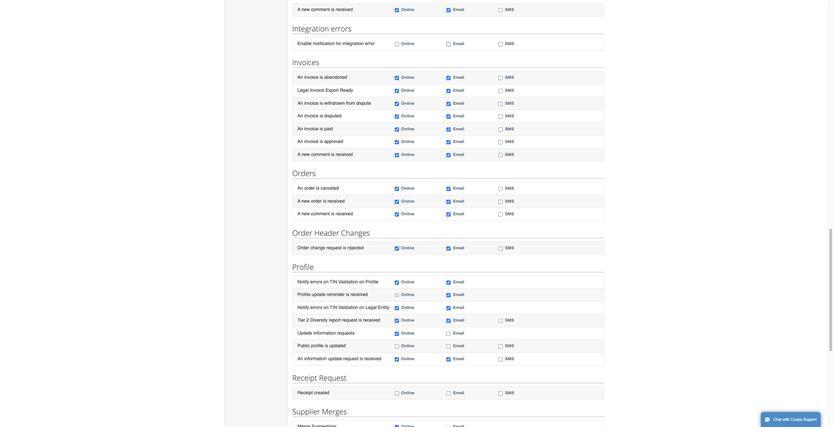 Task type: vqa. For each thing, say whether or not it's contained in the screenshot.
the
no



Task type: locate. For each thing, give the bounding box(es) containing it.
comment
[[311, 7, 330, 12], [311, 152, 330, 157], [311, 212, 330, 217]]

a new comment is received down an invoice is approved
[[297, 152, 353, 157]]

new down a new order is received
[[302, 212, 310, 217]]

7 sms from the top
[[505, 127, 514, 131]]

15 online from the top
[[401, 293, 414, 298]]

receipt left the created on the left bottom of page
[[297, 391, 313, 396]]

1 sms from the top
[[505, 7, 514, 12]]

invoices
[[292, 57, 319, 68]]

0 vertical spatial notify
[[297, 280, 309, 285]]

invoice down invoice
[[304, 101, 318, 106]]

1 vertical spatial order
[[297, 246, 309, 251]]

errors for integration errors
[[331, 23, 352, 34]]

invoice
[[304, 75, 318, 80], [304, 101, 318, 106], [304, 113, 318, 119], [304, 126, 318, 131], [304, 139, 318, 144]]

an information update request is received
[[297, 357, 381, 362]]

supplier
[[292, 407, 320, 418]]

validation
[[338, 280, 358, 285], [338, 305, 358, 311]]

1 vertical spatial validation
[[338, 305, 358, 311]]

sms
[[505, 7, 514, 12], [505, 41, 514, 46], [505, 75, 514, 80], [505, 88, 514, 93], [505, 101, 514, 106], [505, 114, 514, 119], [505, 127, 514, 131], [505, 139, 514, 144], [505, 152, 514, 157], [505, 186, 514, 191], [505, 199, 514, 204], [505, 212, 514, 217], [505, 246, 514, 251], [505, 319, 514, 323], [505, 344, 514, 349], [505, 357, 514, 362], [505, 391, 514, 396]]

new down an order is canceled
[[302, 199, 310, 204]]

8 email from the top
[[453, 139, 464, 144]]

16 online from the top
[[401, 306, 414, 311]]

15 sms from the top
[[505, 344, 514, 349]]

notify for notify errors on tin validation on profile
[[297, 280, 309, 285]]

2 vertical spatial errors
[[310, 305, 322, 311]]

a
[[297, 7, 300, 12], [297, 152, 300, 157], [297, 199, 300, 204], [297, 212, 300, 217]]

order down an order is canceled
[[311, 199, 322, 204]]

error
[[365, 41, 375, 46]]

comment down a new order is received
[[311, 212, 330, 217]]

a up integration
[[297, 7, 300, 12]]

order down orders
[[304, 186, 315, 191]]

1 vertical spatial profile
[[366, 280, 378, 285]]

a down an order is canceled
[[297, 199, 300, 204]]

an order is canceled
[[297, 186, 339, 191]]

13 email from the top
[[453, 246, 464, 251]]

6 an from the top
[[297, 186, 303, 191]]

None checkbox
[[395, 42, 399, 46], [498, 42, 503, 46], [395, 76, 399, 80], [395, 89, 399, 93], [498, 89, 503, 93], [395, 102, 399, 106], [447, 102, 451, 106], [498, 102, 503, 106], [498, 115, 503, 119], [395, 128, 399, 132], [447, 128, 451, 132], [498, 128, 503, 132], [447, 140, 451, 145], [395, 153, 399, 158], [498, 153, 503, 158], [498, 187, 503, 191], [395, 200, 399, 204], [447, 200, 451, 204], [498, 200, 503, 204], [395, 213, 399, 217], [498, 213, 503, 217], [395, 247, 399, 251], [447, 247, 451, 251], [395, 294, 399, 298], [395, 319, 399, 324], [447, 319, 451, 324], [498, 319, 503, 324], [447, 345, 451, 349], [395, 358, 399, 362], [498, 358, 503, 362], [498, 392, 503, 396], [395, 426, 399, 428], [395, 42, 399, 46], [498, 42, 503, 46], [395, 76, 399, 80], [395, 89, 399, 93], [498, 89, 503, 93], [395, 102, 399, 106], [447, 102, 451, 106], [498, 102, 503, 106], [498, 115, 503, 119], [395, 128, 399, 132], [447, 128, 451, 132], [498, 128, 503, 132], [447, 140, 451, 145], [395, 153, 399, 158], [498, 153, 503, 158], [498, 187, 503, 191], [395, 200, 399, 204], [447, 200, 451, 204], [498, 200, 503, 204], [395, 213, 399, 217], [498, 213, 503, 217], [395, 247, 399, 251], [447, 247, 451, 251], [395, 294, 399, 298], [395, 319, 399, 324], [447, 319, 451, 324], [498, 319, 503, 324], [447, 345, 451, 349], [395, 358, 399, 362], [498, 358, 503, 362], [498, 392, 503, 396], [395, 426, 399, 428]]

4 sms from the top
[[505, 88, 514, 93]]

abandoned
[[324, 75, 347, 80]]

1 vertical spatial information
[[304, 357, 327, 362]]

an for an invoice is disputed
[[297, 113, 303, 119]]

a new order is received
[[297, 199, 345, 204]]

an invoice is paid
[[297, 126, 333, 131]]

on
[[323, 280, 329, 285], [359, 280, 364, 285], [323, 305, 329, 311], [359, 305, 364, 311]]

an up an invoice is disputed
[[297, 101, 303, 106]]

public profile is updated
[[297, 344, 346, 349]]

order
[[292, 228, 312, 238], [297, 246, 309, 251]]

header
[[314, 228, 339, 238]]

an for an invoice is paid
[[297, 126, 303, 131]]

on up profile update reminder is received
[[323, 280, 329, 285]]

0 vertical spatial errors
[[331, 23, 352, 34]]

2 email from the top
[[453, 41, 464, 46]]

0 vertical spatial order
[[292, 228, 312, 238]]

14 sms from the top
[[505, 319, 514, 323]]

notify up tier
[[297, 305, 309, 311]]

0 vertical spatial validation
[[338, 280, 358, 285]]

1 vertical spatial receipt
[[297, 391, 313, 396]]

request
[[327, 246, 342, 251], [342, 318, 357, 323], [343, 357, 358, 362]]

order left change on the left bottom of the page
[[297, 246, 309, 251]]

1 new from the top
[[302, 7, 310, 12]]

invoice up invoice
[[304, 75, 318, 80]]

invoice for paid
[[304, 126, 318, 131]]

update down updated on the bottom of the page
[[328, 357, 342, 362]]

5 sms from the top
[[505, 101, 514, 106]]

is
[[331, 7, 334, 12], [320, 75, 323, 80], [320, 101, 323, 106], [320, 113, 323, 119], [320, 126, 323, 131], [320, 139, 323, 144], [331, 152, 334, 157], [316, 186, 319, 191], [323, 199, 326, 204], [331, 212, 334, 217], [343, 246, 346, 251], [346, 292, 349, 298], [358, 318, 362, 323], [325, 344, 328, 349], [360, 357, 363, 362]]

an for an invoice is approved
[[297, 139, 303, 144]]

received
[[336, 7, 353, 12], [336, 152, 353, 157], [328, 199, 345, 204], [336, 212, 353, 217], [351, 292, 368, 298], [363, 318, 380, 323], [364, 357, 381, 362]]

errors for notify errors on tin validation on profile
[[310, 280, 322, 285]]

19 email from the top
[[453, 344, 464, 349]]

change
[[310, 246, 325, 251]]

1 tin from the top
[[330, 280, 337, 285]]

1 invoice from the top
[[304, 75, 318, 80]]

1 horizontal spatial legal
[[366, 305, 377, 311]]

20 email from the top
[[453, 357, 464, 362]]

online
[[401, 7, 414, 12], [401, 41, 414, 46], [401, 75, 414, 80], [401, 88, 414, 93], [401, 101, 414, 106], [401, 114, 414, 119], [401, 127, 414, 131], [401, 139, 414, 144], [401, 152, 414, 157], [401, 186, 414, 191], [401, 199, 414, 204], [401, 212, 414, 217], [401, 246, 414, 251], [401, 280, 414, 285], [401, 293, 414, 298], [401, 306, 414, 311], [401, 319, 414, 323], [401, 331, 414, 336], [401, 344, 414, 349], [401, 357, 414, 362], [401, 391, 414, 396]]

diversity
[[310, 318, 328, 323]]

1 email from the top
[[453, 7, 464, 12]]

a up orders
[[297, 152, 300, 157]]

1 online from the top
[[401, 7, 414, 12]]

2 vertical spatial a new comment is received
[[297, 212, 353, 217]]

a new comment is received down a new order is received
[[297, 212, 353, 217]]

an up an invoice is paid
[[297, 113, 303, 119]]

public
[[297, 344, 310, 349]]

an invoice is withdrawn from dispute
[[297, 101, 371, 106]]

profile down change on the left bottom of the page
[[292, 262, 314, 272]]

1 vertical spatial order
[[311, 199, 322, 204]]

0 vertical spatial tin
[[330, 280, 337, 285]]

0 horizontal spatial update
[[312, 292, 326, 298]]

2 new from the top
[[302, 152, 310, 157]]

0 vertical spatial a new comment is received
[[297, 7, 353, 12]]

an down orders
[[297, 186, 303, 191]]

1 a new comment is received from the top
[[297, 7, 353, 12]]

request up requests
[[342, 318, 357, 323]]

notify
[[297, 280, 309, 285], [297, 305, 309, 311]]

2 notify from the top
[[297, 305, 309, 311]]

None checkbox
[[395, 8, 399, 12], [447, 8, 451, 12], [498, 8, 503, 12], [447, 42, 451, 46], [447, 76, 451, 80], [498, 76, 503, 80], [447, 89, 451, 93], [395, 115, 399, 119], [447, 115, 451, 119], [395, 140, 399, 145], [498, 140, 503, 145], [447, 153, 451, 158], [395, 187, 399, 191], [447, 187, 451, 191], [447, 213, 451, 217], [498, 247, 503, 251], [395, 281, 399, 285], [447, 281, 451, 285], [447, 294, 451, 298], [395, 307, 399, 311], [447, 307, 451, 311], [395, 332, 399, 337], [447, 332, 451, 337], [395, 345, 399, 349], [498, 345, 503, 349], [447, 358, 451, 362], [395, 392, 399, 396], [447, 392, 451, 396], [447, 426, 451, 428], [395, 8, 399, 12], [447, 8, 451, 12], [498, 8, 503, 12], [447, 42, 451, 46], [447, 76, 451, 80], [498, 76, 503, 80], [447, 89, 451, 93], [395, 115, 399, 119], [447, 115, 451, 119], [395, 140, 399, 145], [498, 140, 503, 145], [447, 153, 451, 158], [395, 187, 399, 191], [447, 187, 451, 191], [447, 213, 451, 217], [498, 247, 503, 251], [395, 281, 399, 285], [447, 281, 451, 285], [447, 294, 451, 298], [395, 307, 399, 311], [447, 307, 451, 311], [395, 332, 399, 337], [447, 332, 451, 337], [395, 345, 399, 349], [498, 345, 503, 349], [447, 358, 451, 362], [395, 392, 399, 396], [447, 392, 451, 396], [447, 426, 451, 428]]

1 an from the top
[[297, 75, 303, 80]]

receipt for receipt created
[[297, 391, 313, 396]]

invoice up an invoice is paid
[[304, 113, 318, 119]]

13 sms from the top
[[505, 246, 514, 251]]

2 validation from the top
[[338, 305, 358, 311]]

0 vertical spatial profile
[[292, 262, 314, 272]]

an
[[297, 75, 303, 80], [297, 101, 303, 106], [297, 113, 303, 119], [297, 126, 303, 131], [297, 139, 303, 144], [297, 186, 303, 191], [297, 357, 303, 362]]

4 an from the top
[[297, 126, 303, 131]]

1 vertical spatial comment
[[311, 152, 330, 157]]

18 online from the top
[[401, 331, 414, 336]]

17 email from the top
[[453, 319, 464, 323]]

1 notify from the top
[[297, 280, 309, 285]]

profile for profile
[[292, 262, 314, 272]]

1 vertical spatial a new comment is received
[[297, 152, 353, 157]]

information up public profile is updated
[[313, 331, 336, 336]]

0 vertical spatial information
[[313, 331, 336, 336]]

an down an invoice is disputed
[[297, 126, 303, 131]]

1 vertical spatial tin
[[330, 305, 337, 311]]

integration
[[292, 23, 329, 34]]

notify up profile update reminder is received
[[297, 280, 309, 285]]

tin down profile update reminder is received
[[330, 305, 337, 311]]

an for an order is canceled
[[297, 186, 303, 191]]

request down updated on the bottom of the page
[[343, 357, 358, 362]]

7 an from the top
[[297, 357, 303, 362]]

5 invoice from the top
[[304, 139, 318, 144]]

tin up profile update reminder is received
[[330, 280, 337, 285]]

tin
[[330, 280, 337, 285], [330, 305, 337, 311]]

2 invoice from the top
[[304, 101, 318, 106]]

coupa
[[791, 418, 802, 423]]

disputed
[[324, 113, 341, 119]]

validation up tier 2 diversity report request is received
[[338, 305, 358, 311]]

information down profile
[[304, 357, 327, 362]]

a new comment is received up integration errors
[[297, 7, 353, 12]]

order up change on the left bottom of the page
[[292, 228, 312, 238]]

tin for profile
[[330, 280, 337, 285]]

errors up diversity
[[310, 305, 322, 311]]

enable notification for integration error
[[297, 41, 375, 46]]

order header changes
[[292, 228, 370, 238]]

on left entity
[[359, 305, 364, 311]]

legal left entity
[[366, 305, 377, 311]]

1 validation from the top
[[338, 280, 358, 285]]

request down order header changes
[[327, 246, 342, 251]]

chat
[[773, 418, 782, 423]]

3 new from the top
[[302, 199, 310, 204]]

notification
[[313, 41, 335, 46]]

update left reminder
[[312, 292, 326, 298]]

6 sms from the top
[[505, 114, 514, 119]]

update
[[312, 292, 326, 298], [328, 357, 342, 362]]

changes
[[341, 228, 370, 238]]

an invoice is approved
[[297, 139, 343, 144]]

3 sms from the top
[[505, 75, 514, 80]]

entity
[[378, 305, 389, 311]]

receipt for receipt request
[[292, 373, 317, 384]]

invoice down an invoice is paid
[[304, 139, 318, 144]]

rejected
[[348, 246, 364, 251]]

information
[[313, 331, 336, 336], [304, 357, 327, 362]]

5 email from the top
[[453, 101, 464, 106]]

4 online from the top
[[401, 88, 414, 93]]

an invoice is disputed
[[297, 113, 341, 119]]

2 comment from the top
[[311, 152, 330, 157]]

2 vertical spatial request
[[343, 357, 358, 362]]

comment down an invoice is approved
[[311, 152, 330, 157]]

invoice down an invoice is disputed
[[304, 126, 318, 131]]

errors up the for
[[331, 23, 352, 34]]

2 tin from the top
[[330, 305, 337, 311]]

0 vertical spatial request
[[327, 246, 342, 251]]

14 email from the top
[[453, 280, 464, 285]]

order change request is rejected
[[297, 246, 364, 251]]

a down a new order is received
[[297, 212, 300, 217]]

new
[[302, 7, 310, 12], [302, 152, 310, 157], [302, 199, 310, 204], [302, 212, 310, 217]]

comment up integration errors
[[311, 7, 330, 12]]

support
[[803, 418, 817, 423]]

3 a from the top
[[297, 199, 300, 204]]

invoice for approved
[[304, 139, 318, 144]]

18 email from the top
[[453, 331, 464, 336]]

email
[[453, 7, 464, 12], [453, 41, 464, 46], [453, 75, 464, 80], [453, 88, 464, 93], [453, 101, 464, 106], [453, 114, 464, 119], [453, 127, 464, 131], [453, 139, 464, 144], [453, 152, 464, 157], [453, 186, 464, 191], [453, 199, 464, 204], [453, 212, 464, 217], [453, 246, 464, 251], [453, 280, 464, 285], [453, 293, 464, 298], [453, 306, 464, 311], [453, 319, 464, 323], [453, 331, 464, 336], [453, 344, 464, 349], [453, 357, 464, 362], [453, 391, 464, 396]]

chat with coupa support
[[773, 418, 817, 423]]

0 vertical spatial comment
[[311, 7, 330, 12]]

11 sms from the top
[[505, 199, 514, 204]]

1 vertical spatial notify
[[297, 305, 309, 311]]

export
[[326, 88, 339, 93]]

5 an from the top
[[297, 139, 303, 144]]

19 online from the top
[[401, 344, 414, 349]]

4 invoice from the top
[[304, 126, 318, 131]]

2 an from the top
[[297, 101, 303, 106]]

enable
[[297, 41, 312, 46]]

an down public
[[297, 357, 303, 362]]

an down invoices
[[297, 75, 303, 80]]

an down an invoice is paid
[[297, 139, 303, 144]]

1 horizontal spatial update
[[328, 357, 342, 362]]

errors up profile update reminder is received
[[310, 280, 322, 285]]

receipt request
[[292, 373, 347, 384]]

profile
[[292, 262, 314, 272], [366, 280, 378, 285], [297, 292, 310, 298]]

0 vertical spatial order
[[304, 186, 315, 191]]

paid
[[324, 126, 333, 131]]

profile up entity
[[366, 280, 378, 285]]

new up integration
[[302, 7, 310, 12]]

legal invoice export ready
[[297, 88, 353, 93]]

order for order change request is rejected
[[297, 246, 309, 251]]

0 vertical spatial receipt
[[292, 373, 317, 384]]

receipt up the receipt created
[[292, 373, 317, 384]]

2
[[306, 318, 309, 323]]

2 vertical spatial profile
[[297, 292, 310, 298]]

10 sms from the top
[[505, 186, 514, 191]]

invoice for abandoned
[[304, 75, 318, 80]]

validation up reminder
[[338, 280, 358, 285]]

profile up tier
[[297, 292, 310, 298]]

3 comment from the top
[[311, 212, 330, 217]]

3 an from the top
[[297, 113, 303, 119]]

legal
[[297, 88, 309, 93], [366, 305, 377, 311]]

report
[[329, 318, 341, 323]]

an invoice is abandoned
[[297, 75, 347, 80]]

3 invoice from the top
[[304, 113, 318, 119]]

7 online from the top
[[401, 127, 414, 131]]

1 vertical spatial legal
[[366, 305, 377, 311]]

20 online from the top
[[401, 357, 414, 362]]

1 vertical spatial errors
[[310, 280, 322, 285]]

a new comment is received
[[297, 7, 353, 12], [297, 152, 353, 157], [297, 212, 353, 217]]

new up orders
[[302, 152, 310, 157]]

legal left invoice
[[297, 88, 309, 93]]

for
[[336, 41, 341, 46]]

errors
[[331, 23, 352, 34], [310, 280, 322, 285], [310, 305, 322, 311]]

order
[[304, 186, 315, 191], [311, 199, 322, 204]]

1 vertical spatial update
[[328, 357, 342, 362]]

errors for notify errors on tin validation on legal entity
[[310, 305, 322, 311]]

update
[[297, 331, 312, 336]]

created
[[314, 391, 329, 396]]

5 online from the top
[[401, 101, 414, 106]]

receipt
[[292, 373, 317, 384], [297, 391, 313, 396]]

7 email from the top
[[453, 127, 464, 131]]

0 horizontal spatial legal
[[297, 88, 309, 93]]

2 vertical spatial comment
[[311, 212, 330, 217]]

profile update reminder is received
[[297, 292, 368, 298]]



Task type: describe. For each thing, give the bounding box(es) containing it.
9 online from the top
[[401, 152, 414, 157]]

profile for profile update reminder is received
[[297, 292, 310, 298]]

an for an information update request is received
[[297, 357, 303, 362]]

9 email from the top
[[453, 152, 464, 157]]

from
[[346, 101, 355, 106]]

6 email from the top
[[453, 114, 464, 119]]

canceled
[[321, 186, 339, 191]]

notify errors on tin validation on profile
[[297, 280, 378, 285]]

withdrawn
[[324, 101, 345, 106]]

notify for notify errors on tin validation on legal entity
[[297, 305, 309, 311]]

reminder
[[327, 292, 345, 298]]

6 online from the top
[[401, 114, 414, 119]]

11 online from the top
[[401, 199, 414, 204]]

an for an invoice is withdrawn from dispute
[[297, 101, 303, 106]]

10 online from the top
[[401, 186, 414, 191]]

updated
[[329, 344, 346, 349]]

16 sms from the top
[[505, 357, 514, 362]]

14 online from the top
[[401, 280, 414, 285]]

tier
[[297, 318, 305, 323]]

approved
[[324, 139, 343, 144]]

invoice
[[310, 88, 324, 93]]

17 sms from the top
[[505, 391, 514, 396]]

information for update
[[313, 331, 336, 336]]

receipt created
[[297, 391, 329, 396]]

order for order header changes
[[292, 228, 312, 238]]

13 online from the top
[[401, 246, 414, 251]]

information for an
[[304, 357, 327, 362]]

9 sms from the top
[[505, 152, 514, 157]]

0 vertical spatial update
[[312, 292, 326, 298]]

3 email from the top
[[453, 75, 464, 80]]

2 sms from the top
[[505, 41, 514, 46]]

11 email from the top
[[453, 199, 464, 204]]

12 online from the top
[[401, 212, 414, 217]]

validation for legal
[[338, 305, 358, 311]]

21 online from the top
[[401, 391, 414, 396]]

with
[[783, 418, 790, 423]]

integration errors
[[292, 23, 352, 34]]

3 a new comment is received from the top
[[297, 212, 353, 217]]

chat with coupa support button
[[761, 413, 821, 428]]

4 email from the top
[[453, 88, 464, 93]]

validation for profile
[[338, 280, 358, 285]]

12 sms from the top
[[505, 212, 514, 217]]

ready
[[340, 88, 353, 93]]

profile
[[311, 344, 324, 349]]

tin for legal
[[330, 305, 337, 311]]

requests
[[337, 331, 355, 336]]

invoice for withdrawn
[[304, 101, 318, 106]]

17 online from the top
[[401, 319, 414, 323]]

8 sms from the top
[[505, 139, 514, 144]]

dispute
[[356, 101, 371, 106]]

integration
[[342, 41, 364, 46]]

21 email from the top
[[453, 391, 464, 396]]

orders
[[292, 168, 316, 179]]

3 online from the top
[[401, 75, 414, 80]]

2 online from the top
[[401, 41, 414, 46]]

on down profile update reminder is received
[[323, 305, 329, 311]]

update information requests
[[297, 331, 355, 336]]

invoice for disputed
[[304, 113, 318, 119]]

an for an invoice is abandoned
[[297, 75, 303, 80]]

2 a from the top
[[297, 152, 300, 157]]

supplier merges
[[292, 407, 347, 418]]

1 a from the top
[[297, 7, 300, 12]]

12 email from the top
[[453, 212, 464, 217]]

request
[[319, 373, 347, 384]]

4 new from the top
[[302, 212, 310, 217]]

on up notify errors on tin validation on legal entity
[[359, 280, 364, 285]]

10 email from the top
[[453, 186, 464, 191]]

16 email from the top
[[453, 306, 464, 311]]

8 online from the top
[[401, 139, 414, 144]]

15 email from the top
[[453, 293, 464, 298]]

1 comment from the top
[[311, 7, 330, 12]]

4 a from the top
[[297, 212, 300, 217]]

1 vertical spatial request
[[342, 318, 357, 323]]

2 a new comment is received from the top
[[297, 152, 353, 157]]

notify errors on tin validation on legal entity
[[297, 305, 389, 311]]

merges
[[322, 407, 347, 418]]

0 vertical spatial legal
[[297, 88, 309, 93]]

tier 2 diversity report request is received
[[297, 318, 380, 323]]



